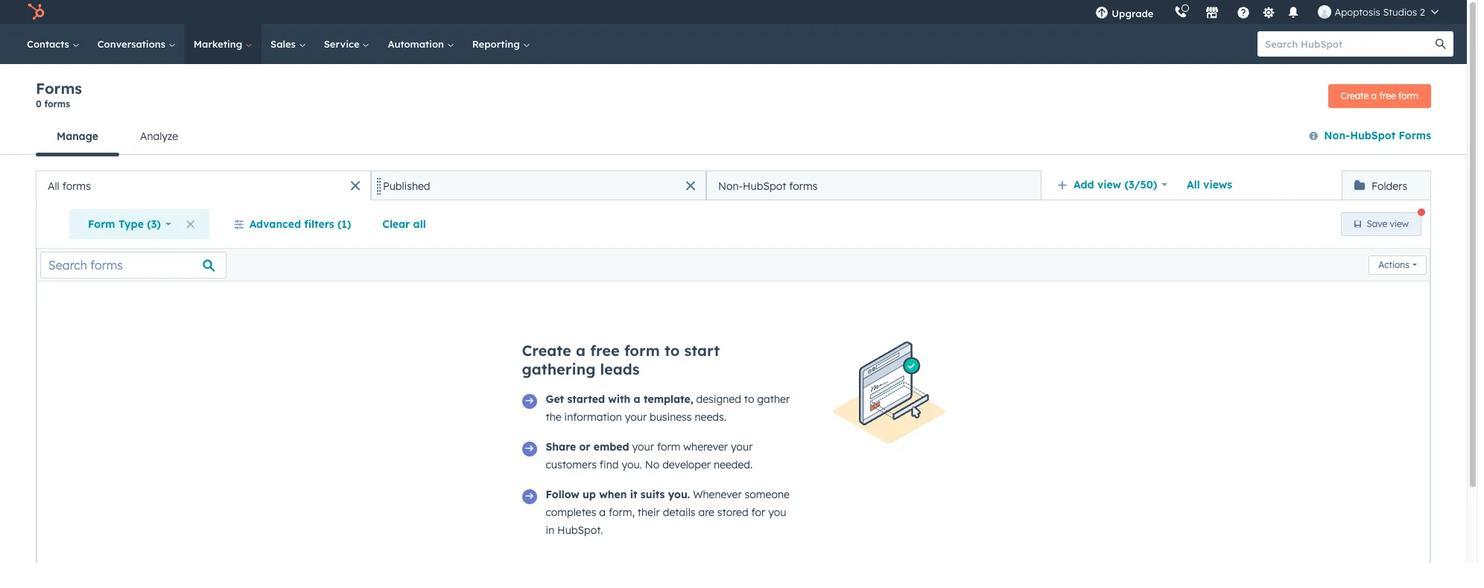 Task type: vqa. For each thing, say whether or not it's contained in the screenshot.


Task type: describe. For each thing, give the bounding box(es) containing it.
all forms
[[48, 179, 91, 193]]

calling icon image
[[1175, 6, 1189, 19]]

menu containing apoptosis studios 2
[[1086, 0, 1450, 24]]

service link
[[315, 24, 379, 64]]

template,
[[644, 393, 694, 406]]

hubspot link
[[18, 3, 56, 21]]

details
[[663, 506, 696, 520]]

forms inside button
[[62, 179, 91, 193]]

form for create a free form
[[1399, 90, 1419, 101]]

1 horizontal spatial you.
[[668, 488, 690, 502]]

navigation containing manage
[[36, 119, 199, 156]]

follow up when it suits you.
[[546, 488, 690, 502]]

apoptosis studios 2 button
[[1310, 0, 1448, 24]]

sales link
[[262, 24, 315, 64]]

started
[[568, 393, 605, 406]]

clear
[[383, 218, 410, 231]]

customers
[[546, 458, 597, 472]]

completes
[[546, 506, 597, 520]]

all
[[413, 218, 426, 231]]

all for all views
[[1187, 178, 1201, 192]]

add
[[1074, 178, 1095, 192]]

studios
[[1384, 6, 1418, 18]]

a right with
[[634, 393, 641, 406]]

form inside your form wherever your customers find you. no developer needed.
[[657, 441, 681, 454]]

your up needed.
[[731, 441, 753, 454]]

you. inside your form wherever your customers find you. no developer needed.
[[622, 458, 642, 472]]

type
[[118, 218, 144, 231]]

when
[[599, 488, 627, 502]]

stored
[[718, 506, 749, 520]]

are
[[699, 506, 715, 520]]

non‑hubspot
[[1325, 129, 1396, 142]]

follow
[[546, 488, 580, 502]]

all views link
[[1178, 170, 1243, 200]]

marketing
[[194, 38, 245, 50]]

2
[[1421, 6, 1426, 18]]

a inside the create a free form to start gathering leads
[[576, 341, 586, 360]]

business
[[650, 411, 692, 424]]

add view (3/50) button
[[1048, 170, 1178, 200]]

actions
[[1379, 259, 1410, 270]]

sales
[[271, 38, 299, 50]]

forms banner
[[36, 79, 1432, 119]]

developer
[[663, 458, 711, 472]]

designed to gather the information your business needs.
[[546, 393, 790, 424]]

form,
[[609, 506, 635, 520]]

form
[[88, 218, 115, 231]]

reporting
[[472, 38, 523, 50]]

settings link
[[1260, 4, 1279, 20]]

forms for forms
[[44, 98, 70, 110]]

for
[[752, 506, 766, 520]]

tara schultz image
[[1319, 5, 1332, 19]]

non‑hubspot forms
[[1325, 129, 1432, 142]]

form type (3)
[[88, 218, 161, 231]]

non‑hubspot forms button
[[1309, 127, 1432, 146]]

forms inside banner
[[36, 79, 82, 98]]

Search forms search field
[[40, 252, 227, 278]]

share
[[546, 441, 576, 454]]

contacts link
[[18, 24, 88, 64]]

conversations link
[[88, 24, 185, 64]]

all for all forms
[[48, 179, 59, 193]]

(3)
[[147, 218, 161, 231]]

hubspot.
[[558, 524, 603, 537]]

apoptosis
[[1335, 6, 1381, 18]]

non-
[[719, 179, 743, 193]]

non-hubspot forms button
[[707, 171, 1042, 201]]

automation
[[388, 38, 447, 50]]

(3/50)
[[1125, 178, 1158, 192]]

share or embed
[[546, 441, 630, 454]]

it
[[630, 488, 638, 502]]

notifications button
[[1282, 0, 1307, 24]]

view for add
[[1098, 178, 1122, 192]]

marketing link
[[185, 24, 262, 64]]

in
[[546, 524, 555, 537]]

Search HubSpot search field
[[1258, 31, 1441, 57]]

help image
[[1238, 7, 1251, 20]]

hubspot image
[[27, 3, 45, 21]]

marketplaces button
[[1197, 0, 1229, 24]]

add view (3/50)
[[1074, 178, 1158, 192]]

view for save
[[1391, 218, 1410, 230]]

forms inside button
[[1399, 129, 1432, 142]]

actions button
[[1370, 255, 1427, 275]]

designed
[[697, 393, 742, 406]]

save view button
[[1341, 212, 1422, 236]]



Task type: locate. For each thing, give the bounding box(es) containing it.
whenever
[[693, 488, 742, 502]]

free for create a free form to start gathering leads
[[590, 341, 620, 360]]

you. up details
[[668, 488, 690, 502]]

a inside 'create a free form' button
[[1372, 90, 1378, 101]]

hubspot
[[743, 179, 787, 193]]

your
[[625, 411, 647, 424], [633, 441, 654, 454], [731, 441, 753, 454]]

analyze
[[140, 130, 178, 143]]

a inside whenever someone completes a form, their details are stored for you in hubspot.
[[600, 506, 606, 520]]

create inside the create a free form to start gathering leads
[[522, 341, 572, 360]]

get
[[546, 393, 564, 406]]

create for create a free form
[[1341, 90, 1369, 101]]

leads
[[600, 360, 640, 379]]

free up with
[[590, 341, 620, 360]]

someone
[[745, 488, 790, 502]]

advanced
[[249, 218, 301, 231]]

you. left no
[[622, 458, 642, 472]]

clear all
[[383, 218, 426, 231]]

0 vertical spatial to
[[665, 341, 680, 360]]

forms right 0
[[44, 98, 70, 110]]

create up non‑hubspot
[[1341, 90, 1369, 101]]

your inside designed to gather the information your business needs.
[[625, 411, 647, 424]]

1 vertical spatial view
[[1391, 218, 1410, 230]]

0 horizontal spatial free
[[590, 341, 620, 360]]

form up non‑hubspot forms
[[1399, 90, 1419, 101]]

search image
[[1436, 39, 1447, 49]]

all inside button
[[48, 179, 59, 193]]

forms up 0
[[36, 79, 82, 98]]

1 vertical spatial create
[[522, 341, 572, 360]]

service
[[324, 38, 363, 50]]

form inside the create a free form to start gathering leads
[[625, 341, 660, 360]]

forms
[[44, 98, 70, 110], [62, 179, 91, 193], [790, 179, 818, 193]]

forms for non-
[[790, 179, 818, 193]]

1 horizontal spatial create
[[1341, 90, 1369, 101]]

free inside button
[[1380, 90, 1397, 101]]

with
[[608, 393, 631, 406]]

view
[[1098, 178, 1122, 192], [1391, 218, 1410, 230]]

the
[[546, 411, 562, 424]]

(1)
[[338, 218, 351, 231]]

forms down 'create a free form' button
[[1399, 129, 1432, 142]]

form up get started with a template,
[[625, 341, 660, 360]]

save
[[1367, 218, 1388, 230]]

1 horizontal spatial forms
[[1399, 129, 1432, 142]]

their
[[638, 506, 660, 520]]

contacts
[[27, 38, 72, 50]]

no
[[645, 458, 660, 472]]

apoptosis studios 2
[[1335, 6, 1426, 18]]

to inside designed to gather the information your business needs.
[[744, 393, 755, 406]]

form for create a free form to start gathering leads
[[625, 341, 660, 360]]

advanced filters (1) button
[[224, 209, 361, 239]]

up
[[583, 488, 596, 502]]

free inside the create a free form to start gathering leads
[[590, 341, 620, 360]]

clear all button
[[373, 209, 436, 239]]

all down manage button
[[48, 179, 59, 193]]

0 horizontal spatial create
[[522, 341, 572, 360]]

view right add
[[1098, 178, 1122, 192]]

manage
[[57, 130, 98, 143]]

published
[[383, 179, 431, 193]]

1 vertical spatial forms
[[1399, 129, 1432, 142]]

menu
[[1086, 0, 1450, 24]]

form
[[1399, 90, 1419, 101], [625, 341, 660, 360], [657, 441, 681, 454]]

0 horizontal spatial view
[[1098, 178, 1122, 192]]

1 horizontal spatial free
[[1380, 90, 1397, 101]]

0 vertical spatial forms
[[36, 79, 82, 98]]

forms inside forms 0 forms
[[44, 98, 70, 110]]

advanced filters (1)
[[249, 218, 351, 231]]

filters
[[304, 218, 334, 231]]

1 vertical spatial form
[[625, 341, 660, 360]]

0
[[36, 98, 42, 110]]

your down get started with a template,
[[625, 411, 647, 424]]

all
[[1187, 178, 1201, 192], [48, 179, 59, 193]]

your up no
[[633, 441, 654, 454]]

view right save
[[1391, 218, 1410, 230]]

1 horizontal spatial to
[[744, 393, 755, 406]]

forms up 'form'
[[62, 179, 91, 193]]

form inside button
[[1399, 90, 1419, 101]]

0 vertical spatial view
[[1098, 178, 1122, 192]]

gathering
[[522, 360, 596, 379]]

forms inside button
[[790, 179, 818, 193]]

published button
[[371, 171, 707, 201]]

0 vertical spatial free
[[1380, 90, 1397, 101]]

0 horizontal spatial to
[[665, 341, 680, 360]]

gather
[[758, 393, 790, 406]]

view inside popup button
[[1098, 178, 1122, 192]]

form type (3) button
[[78, 209, 181, 239]]

to
[[665, 341, 680, 360], [744, 393, 755, 406]]

folders
[[1372, 179, 1408, 193]]

1 vertical spatial you.
[[668, 488, 690, 502]]

a up non‑hubspot forms
[[1372, 90, 1378, 101]]

to left start
[[665, 341, 680, 360]]

0 horizontal spatial forms
[[36, 79, 82, 98]]

to left gather
[[744, 393, 755, 406]]

upgrade image
[[1096, 7, 1109, 20]]

create a free form
[[1341, 90, 1419, 101]]

0 vertical spatial form
[[1399, 90, 1419, 101]]

0 horizontal spatial you.
[[622, 458, 642, 472]]

non-hubspot forms
[[719, 179, 818, 193]]

find
[[600, 458, 619, 472]]

create up 'get' at the left
[[522, 341, 572, 360]]

forms
[[36, 79, 82, 98], [1399, 129, 1432, 142]]

1 horizontal spatial view
[[1391, 218, 1410, 230]]

a left form,
[[600, 506, 606, 520]]

get started with a template,
[[546, 393, 694, 406]]

create a free form button
[[1329, 84, 1432, 108]]

notifications image
[[1288, 7, 1301, 20]]

free
[[1380, 90, 1397, 101], [590, 341, 620, 360]]

all forms button
[[36, 171, 371, 201]]

information
[[565, 411, 622, 424]]

create a free form to start gathering leads
[[522, 341, 720, 379]]

1 vertical spatial to
[[744, 393, 755, 406]]

analyze button
[[119, 119, 199, 154]]

navigation
[[36, 119, 199, 156]]

form up no
[[657, 441, 681, 454]]

0 horizontal spatial all
[[48, 179, 59, 193]]

manage button
[[36, 119, 119, 156]]

all left "views"
[[1187, 178, 1201, 192]]

create
[[1341, 90, 1369, 101], [522, 341, 572, 360]]

upgrade
[[1112, 7, 1154, 19]]

whenever someone completes a form, their details are stored for you in hubspot.
[[546, 488, 790, 537]]

free up non‑hubspot forms
[[1380, 90, 1397, 101]]

to inside the create a free form to start gathering leads
[[665, 341, 680, 360]]

wherever
[[684, 441, 728, 454]]

you
[[769, 506, 787, 520]]

help button
[[1232, 0, 1257, 24]]

0 vertical spatial you.
[[622, 458, 642, 472]]

embed
[[594, 441, 630, 454]]

1 vertical spatial free
[[590, 341, 620, 360]]

1 horizontal spatial all
[[1187, 178, 1201, 192]]

settings image
[[1263, 6, 1276, 20]]

search button
[[1429, 31, 1454, 57]]

marketplaces image
[[1206, 7, 1220, 20]]

start
[[685, 341, 720, 360]]

suits
[[641, 488, 665, 502]]

a left leads
[[576, 341, 586, 360]]

create inside button
[[1341, 90, 1369, 101]]

needs.
[[695, 411, 727, 424]]

menu item
[[1165, 0, 1168, 24]]

your form wherever your customers find you. no developer needed.
[[546, 441, 753, 472]]

or
[[580, 441, 591, 454]]

free for create a free form
[[1380, 90, 1397, 101]]

2 vertical spatial form
[[657, 441, 681, 454]]

0 vertical spatial create
[[1341, 90, 1369, 101]]

forms right hubspot
[[790, 179, 818, 193]]

create for create a free form to start gathering leads
[[522, 341, 572, 360]]

view inside button
[[1391, 218, 1410, 230]]

reporting link
[[463, 24, 539, 64]]

views
[[1204, 178, 1233, 192]]

calling icon button
[[1169, 2, 1194, 22]]



